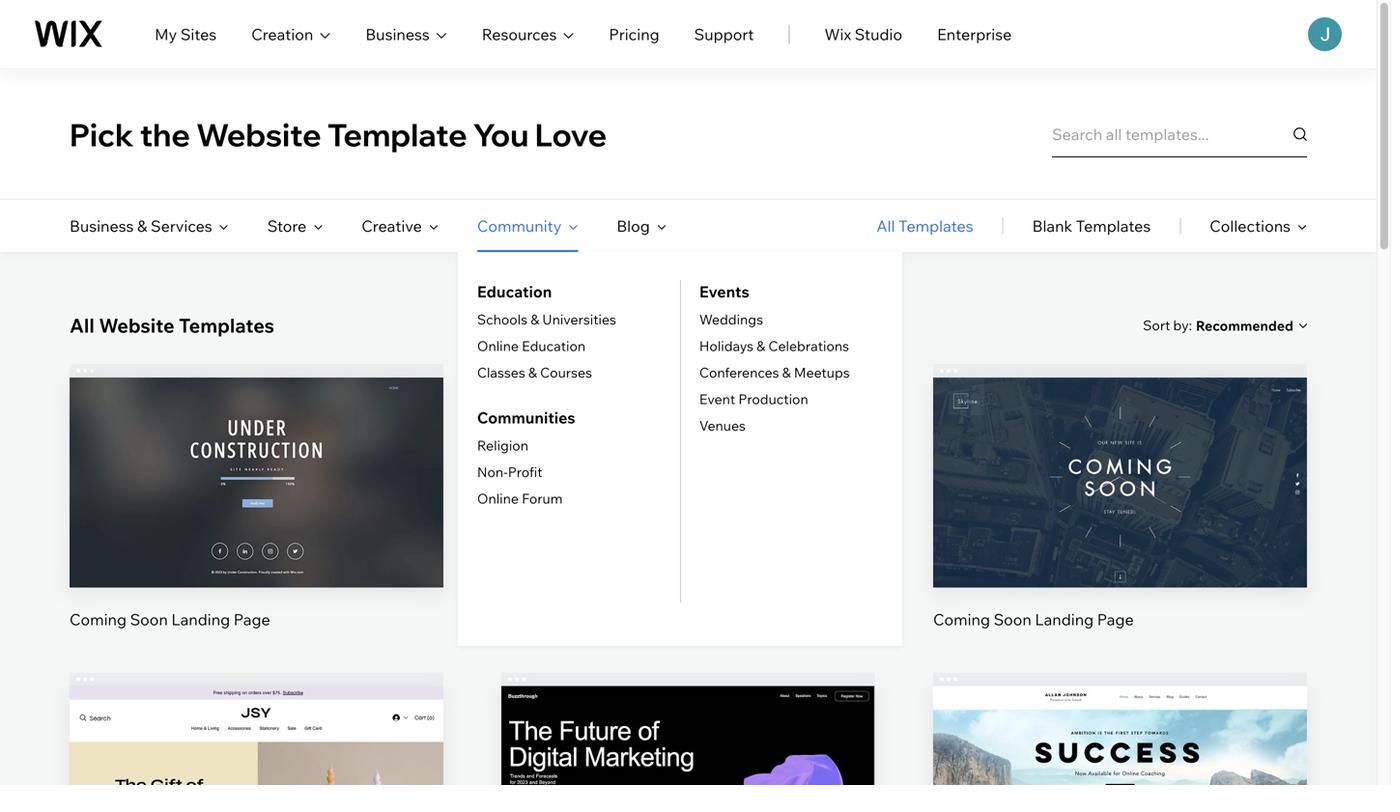 Task type: locate. For each thing, give the bounding box(es) containing it.
2 soon from the left
[[994, 610, 1032, 630]]

creation
[[251, 25, 313, 44]]

1 vertical spatial website
[[99, 314, 175, 338]]

pricing
[[609, 25, 660, 44]]

profit
[[508, 464, 543, 481]]

2 horizontal spatial templates
[[1076, 216, 1151, 236]]

soon
[[130, 610, 168, 630], [994, 610, 1032, 630]]

1 horizontal spatial view button
[[1074, 496, 1166, 543]]

enterprise link
[[937, 23, 1012, 46]]

online inside education schools & universities online education classes & courses
[[477, 338, 519, 355]]

1 vertical spatial all
[[70, 314, 95, 338]]

wix studio
[[825, 25, 903, 44]]

1 coming soon landing page from the left
[[70, 610, 270, 630]]

forum
[[522, 490, 563, 507]]

all templates link
[[877, 200, 974, 252]]

conferences & meetups link
[[699, 364, 850, 381]]

creation button
[[251, 23, 331, 46]]

venues
[[699, 417, 746, 434]]

coming soon landing page group
[[70, 364, 443, 631], [933, 364, 1307, 631]]

0 vertical spatial all
[[877, 216, 895, 236]]

2 all website templates - coming soon landing page image from the left
[[933, 378, 1307, 588]]

& up online education link
[[531, 311, 539, 328]]

coming soon landing page
[[70, 610, 270, 630], [933, 610, 1134, 630]]

1 horizontal spatial view
[[1102, 510, 1138, 529]]

landing for 2nd the view popup button from the left
[[1035, 610, 1094, 630]]

all for all templates
[[877, 216, 895, 236]]

all website templates - gift shop image
[[70, 687, 443, 785]]

coming
[[70, 610, 127, 630], [933, 610, 990, 630]]

2 page from the left
[[1097, 610, 1134, 630]]

business inside categories by subject element
[[70, 216, 134, 236]]

edit
[[242, 444, 271, 464], [1106, 444, 1135, 464], [242, 753, 271, 772], [674, 753, 703, 772], [1106, 753, 1135, 772]]

pick the website template you love
[[70, 115, 607, 154]]

1 horizontal spatial page
[[1097, 610, 1134, 630]]

blank templates
[[1032, 216, 1151, 236]]

studio
[[855, 25, 903, 44]]

universities
[[542, 311, 616, 328]]

1 coming soon landing page group from the left
[[70, 364, 443, 631]]

edit button for the all website templates - gift shop "image"
[[211, 740, 302, 785]]

view
[[239, 510, 274, 529], [1102, 510, 1138, 529]]

soon for second the view popup button from right
[[130, 610, 168, 630]]

1 page from the left
[[234, 610, 270, 630]]

soon for 2nd the view popup button from the left
[[994, 610, 1032, 630]]

1 vertical spatial education
[[522, 338, 586, 355]]

religion
[[477, 437, 528, 454]]

all website templates - coming soon landing page image for second the view popup button from right
[[70, 378, 443, 588]]

profile image image
[[1308, 17, 1342, 51]]

recommended
[[1196, 317, 1294, 334]]

pricing link
[[609, 23, 660, 46]]

0 horizontal spatial soon
[[130, 610, 168, 630]]

classes & courses link
[[477, 364, 592, 381]]

online up classes
[[477, 338, 519, 355]]

services
[[151, 216, 212, 236]]

2 coming soon landing page group from the left
[[933, 364, 1307, 631]]

0 horizontal spatial coming soon landing page
[[70, 610, 270, 630]]

community
[[477, 216, 562, 236]]

0 vertical spatial business
[[366, 25, 430, 44]]

view button
[[211, 496, 302, 543], [1074, 496, 1166, 543]]

store
[[267, 216, 307, 236]]

2 online from the top
[[477, 490, 519, 507]]

business for business & services
[[70, 216, 134, 236]]

2 coming from the left
[[933, 610, 990, 630]]

business & services
[[70, 216, 212, 236]]

education up schools
[[477, 282, 552, 301]]

1 online from the top
[[477, 338, 519, 355]]

business for business
[[366, 25, 430, 44]]

all website templates - coming soon landing page image for 2nd the view popup button from the left
[[933, 378, 1307, 588]]

production
[[738, 391, 808, 408]]

business button
[[366, 23, 447, 46]]

all templates
[[877, 216, 974, 236]]

all
[[877, 216, 895, 236], [70, 314, 95, 338]]

1 horizontal spatial business
[[366, 25, 430, 44]]

1 horizontal spatial landing
[[1035, 610, 1094, 630]]

all inside generic categories element
[[877, 216, 895, 236]]

0 vertical spatial education
[[477, 282, 552, 301]]

education schools & universities online education classes & courses
[[477, 282, 616, 381]]

1 horizontal spatial soon
[[994, 610, 1032, 630]]

collections
[[1210, 216, 1291, 236]]

0 horizontal spatial view
[[239, 510, 274, 529]]

1 horizontal spatial coming soon landing page
[[933, 610, 1134, 630]]

1 horizontal spatial coming
[[933, 610, 990, 630]]

0 horizontal spatial templates
[[179, 314, 274, 338]]

&
[[137, 216, 147, 236], [531, 311, 539, 328], [757, 338, 765, 355], [528, 364, 537, 381], [782, 364, 791, 381]]

page for 2nd the view popup button from the left
[[1097, 610, 1134, 630]]

1 soon from the left
[[130, 610, 168, 630]]

1 view button from the left
[[211, 496, 302, 543]]

0 vertical spatial online
[[477, 338, 519, 355]]

edit for the all website templates - gift shop "image"
[[242, 753, 271, 772]]

weddings link
[[699, 311, 763, 328]]

0 horizontal spatial coming
[[70, 610, 127, 630]]

communities religion non-profit online forum
[[477, 408, 575, 507]]

0 horizontal spatial business
[[70, 216, 134, 236]]

1 vertical spatial online
[[477, 490, 519, 507]]

0 horizontal spatial coming soon landing page group
[[70, 364, 443, 631]]

website
[[196, 115, 321, 154], [99, 314, 175, 338]]

1 landing from the left
[[171, 610, 230, 630]]

templates for blank templates
[[1076, 216, 1151, 236]]

wix
[[825, 25, 851, 44]]

religion link
[[477, 437, 528, 454]]

resources button
[[482, 23, 574, 46]]

landing
[[171, 610, 230, 630], [1035, 610, 1094, 630]]

& up conferences & meetups link
[[757, 338, 765, 355]]

1 view from the left
[[239, 510, 274, 529]]

coming for 1st coming soon landing page "group" from the left
[[70, 610, 127, 630]]

templates
[[899, 216, 974, 236], [1076, 216, 1151, 236], [179, 314, 274, 338]]

1 vertical spatial business
[[70, 216, 134, 236]]

2 landing from the left
[[1035, 610, 1094, 630]]

education down the schools & universities link in the top of the page
[[522, 338, 586, 355]]

online for education
[[477, 338, 519, 355]]

weddings
[[699, 311, 763, 328]]

0 horizontal spatial landing
[[171, 610, 230, 630]]

1 horizontal spatial coming soon landing page group
[[933, 364, 1307, 631]]

online inside communities religion non-profit online forum
[[477, 490, 519, 507]]

page for second the view popup button from right
[[234, 610, 270, 630]]

schools & universities link
[[477, 311, 616, 328]]

page
[[234, 610, 270, 630], [1097, 610, 1134, 630]]

0 horizontal spatial view button
[[211, 496, 302, 543]]

education
[[477, 282, 552, 301], [522, 338, 586, 355]]

0 horizontal spatial all website templates - coming soon landing page image
[[70, 378, 443, 588]]

venues link
[[699, 417, 746, 434]]

0 horizontal spatial page
[[234, 610, 270, 630]]

courses
[[540, 364, 592, 381]]

template
[[327, 115, 467, 154]]

sort
[[1143, 317, 1170, 334]]

1 coming from the left
[[70, 610, 127, 630]]

all website templates - coaching professional image
[[933, 687, 1307, 785]]

event production link
[[699, 391, 808, 408]]

enterprise
[[937, 25, 1012, 44]]

business
[[366, 25, 430, 44], [70, 216, 134, 236]]

all website templates - coming soon landing page image
[[70, 378, 443, 588], [933, 378, 1307, 588]]

Search search field
[[1052, 111, 1307, 157]]

1 horizontal spatial all
[[877, 216, 895, 236]]

edit button
[[211, 431, 302, 477], [1074, 431, 1166, 477], [211, 740, 302, 785], [642, 740, 734, 785], [1074, 740, 1166, 785]]

1 horizontal spatial templates
[[899, 216, 974, 236]]

1 horizontal spatial website
[[196, 115, 321, 154]]

1 horizontal spatial all website templates - coming soon landing page image
[[933, 378, 1307, 588]]

0 horizontal spatial all
[[70, 314, 95, 338]]

& down holidays & celebrations link
[[782, 364, 791, 381]]

categories. use the left and right arrow keys to navigate the menu element
[[0, 200, 1377, 646]]

online down "non-"
[[477, 490, 519, 507]]

business inside dropdown button
[[366, 25, 430, 44]]

0 horizontal spatial website
[[99, 314, 175, 338]]

1 all website templates - coming soon landing page image from the left
[[70, 378, 443, 588]]

online
[[477, 338, 519, 355], [477, 490, 519, 507]]

holidays
[[699, 338, 754, 355]]

None search field
[[1052, 111, 1307, 157]]



Task type: describe. For each thing, give the bounding box(es) containing it.
non-
[[477, 464, 508, 481]]

creative
[[362, 216, 422, 236]]

love
[[535, 115, 607, 154]]

blank
[[1032, 216, 1073, 236]]

& down online education link
[[528, 364, 537, 381]]

conferences
[[699, 364, 779, 381]]

communities
[[477, 408, 575, 428]]

& left the services
[[137, 216, 147, 236]]

edit button for all website templates - marketing webinar image
[[642, 740, 734, 785]]

all website templates - coffee shop image
[[501, 378, 875, 588]]

all website templates - marketing webinar image
[[501, 687, 875, 785]]

templates for all templates
[[899, 216, 974, 236]]

sites
[[180, 25, 217, 44]]

non-profit link
[[477, 464, 543, 481]]

edit for all website templates - marketing webinar image
[[674, 753, 703, 772]]

edit button for all website templates - coaching professional image
[[1074, 740, 1166, 785]]

pick
[[70, 115, 134, 154]]

support
[[694, 25, 754, 44]]

coming for second coming soon landing page "group" from left
[[933, 610, 990, 630]]

by:
[[1173, 317, 1192, 334]]

resources
[[482, 25, 557, 44]]

you
[[473, 115, 529, 154]]

2 coming soon landing page from the left
[[933, 610, 1134, 630]]

all website templates
[[70, 314, 274, 338]]

event
[[699, 391, 735, 408]]

landing for second the view popup button from right
[[171, 610, 230, 630]]

events
[[699, 282, 749, 301]]

holidays & celebrations link
[[699, 338, 849, 355]]

0 vertical spatial website
[[196, 115, 321, 154]]

blog
[[617, 216, 650, 236]]

support link
[[694, 23, 754, 46]]

blank templates link
[[1032, 200, 1151, 252]]

events link
[[699, 280, 749, 303]]

generic categories element
[[877, 200, 1307, 252]]

categories by subject element
[[70, 200, 902, 646]]

celebrations
[[768, 338, 849, 355]]

online for communities
[[477, 490, 519, 507]]

edit for all website templates - coaching professional image
[[1106, 753, 1135, 772]]

wix studio link
[[825, 23, 903, 46]]

2 view from the left
[[1102, 510, 1138, 529]]

meetups
[[794, 364, 850, 381]]

education link
[[477, 280, 552, 303]]

my sites
[[155, 25, 217, 44]]

schools
[[477, 311, 528, 328]]

events weddings holidays & celebrations conferences & meetups event production venues
[[699, 282, 850, 434]]

online education link
[[477, 338, 586, 355]]

my
[[155, 25, 177, 44]]

all for all website templates
[[70, 314, 95, 338]]

the
[[140, 115, 190, 154]]

sort by:
[[1143, 317, 1192, 334]]

my sites link
[[155, 23, 217, 46]]

communities link
[[477, 406, 575, 429]]

online forum link
[[477, 490, 563, 507]]

classes
[[477, 364, 525, 381]]

2 view button from the left
[[1074, 496, 1166, 543]]



Task type: vqa. For each thing, say whether or not it's contained in the screenshot.
'money'
no



